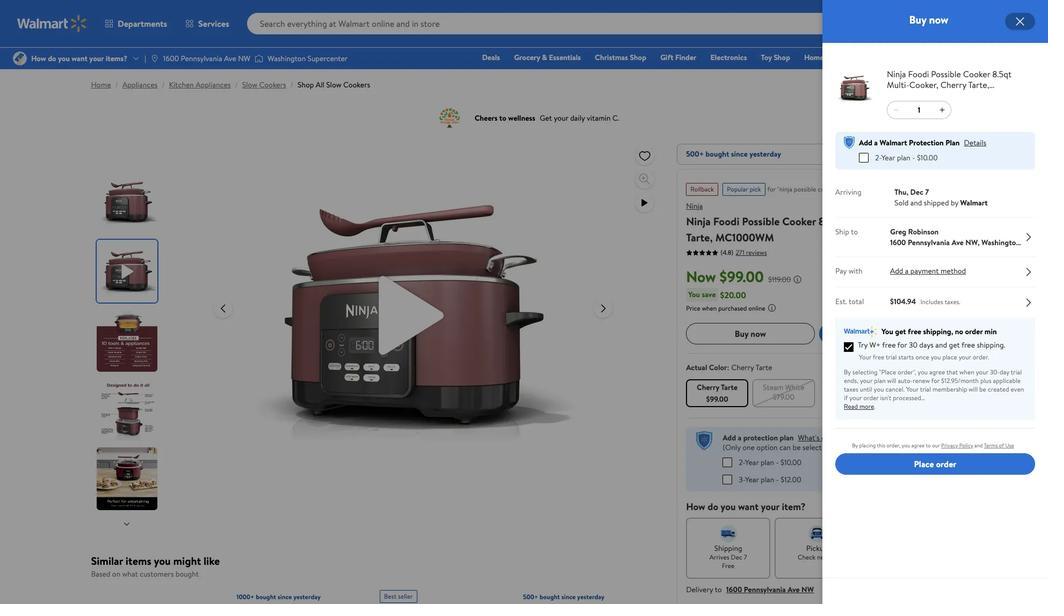 Task type: vqa. For each thing, say whether or not it's contained in the screenshot.
the hi, within Hi, Apple Thanks for being a Walmart customer
no



Task type: locate. For each thing, give the bounding box(es) containing it.
to inside button
[[880, 328, 888, 340]]

0 vertical spatial tarte
[[756, 363, 772, 373]]

3-year plan - $12.00
[[739, 475, 801, 485]]

ship
[[835, 227, 849, 237]]

days
[[919, 340, 934, 351]]

(4.8)
[[721, 248, 734, 257]]

close panel image
[[1014, 15, 1027, 28]]

and right sold
[[910, 198, 922, 208]]

delivery to 1600 pennsylvania ave nw
[[686, 585, 814, 596]]

1 vertical spatial 7
[[744, 553, 747, 562]]

0 horizontal spatial tarte
[[721, 383, 738, 393]]

2-year plan - $10.00 inside buy now dialog
[[875, 153, 938, 163]]

thu, dec 7 sold and shipped by walmart
[[895, 187, 988, 208]]

home link left fashion
[[799, 52, 829, 63]]

/ left appliances link
[[115, 80, 118, 90]]

w+
[[869, 340, 881, 351]]

banner containing you get free shipping, no order min
[[835, 318, 1035, 420]]

1 slow from the left
[[242, 80, 257, 90]]

0 horizontal spatial buy now
[[735, 328, 766, 340]]

day
[[1000, 368, 1009, 377]]

tarte up steam
[[756, 363, 772, 373]]

1 horizontal spatial foodi
[[908, 68, 929, 80]]

ninja foodi possible cooker 8.5qt multi-cooker, cherry tarte, mc1000wm - image 5 of 14 image
[[96, 448, 159, 511]]

- up 3-year plan - $12.00
[[776, 457, 779, 468]]

home link
[[799, 52, 829, 63], [91, 80, 111, 90]]

you inside similar items you might like based on what customers bought
[[154, 554, 171, 569]]

add up 2-year plan - $10.00 option
[[859, 138, 873, 148]]

details button
[[964, 138, 987, 148]]

1 vertical spatial 8.5qt
[[819, 214, 843, 229]]

1 vertical spatial when
[[960, 368, 974, 377]]

2 horizontal spatial order
[[965, 327, 983, 338]]

get
[[895, 327, 906, 338], [949, 340, 960, 351]]

buy now inside button
[[735, 328, 766, 340]]

intent image for pickup image
[[808, 526, 826, 543]]

online
[[749, 304, 766, 313]]

buy up registry
[[909, 12, 927, 27]]

you inside buy now dialog
[[882, 327, 893, 338]]

1600 left robinson
[[890, 237, 906, 248]]

you right walmart plus image
[[882, 327, 893, 338]]

ad disclaimer and feedback for skylinedisplayad image
[[949, 111, 957, 119]]

8.5qt down 'cooker"'
[[819, 214, 843, 229]]

privacy
[[941, 442, 958, 450]]

ninja inside ninja foodi possible cooker 8.5qt multi-cooker, cherry tarte, mc1000wm
[[887, 68, 906, 80]]

actual
[[686, 363, 707, 373]]

of
[[999, 442, 1004, 450]]

1 horizontal spatial tarte,
[[968, 79, 989, 91]]

isn't
[[880, 394, 891, 403]]

kitchen appliances link
[[169, 80, 231, 90]]

0 horizontal spatial shop
[[298, 80, 314, 90]]

0 horizontal spatial 500+
[[523, 593, 538, 602]]

2- inside buy now dialog
[[875, 153, 881, 163]]

shop for christmas shop
[[630, 52, 646, 63]]

2-year plan - $10.00 up 3-year plan - $12.00
[[739, 457, 802, 468]]

tarte,
[[968, 79, 989, 91], [686, 230, 713, 245]]

possible up reviews
[[742, 214, 780, 229]]

trial left starts
[[886, 353, 897, 362]]

place
[[914, 459, 934, 470]]

1 vertical spatial walmart
[[960, 198, 988, 208]]

1 vertical spatial $99.00
[[706, 394, 728, 405]]

8.5qt
[[992, 68, 1012, 80], [819, 214, 843, 229]]

order inside button
[[936, 459, 957, 470]]

to left our
[[926, 442, 931, 450]]

intent image for shipping image
[[720, 526, 737, 543]]

0 vertical spatial -
[[912, 153, 915, 163]]

shop right toy
[[774, 52, 790, 63]]

ninja down auto link
[[887, 68, 906, 80]]

0 horizontal spatial cookers
[[259, 80, 286, 90]]

cooker, inside ninja ninja foodi possible cooker 8.5qt multi-cooker, cherry tarte, mc1000wm
[[875, 214, 911, 229]]

how
[[686, 500, 705, 514]]

you up price
[[688, 290, 700, 300]]

increase quantity ninja foodi possible cooker 8.5qt multi-cooker, cherry tarte, mc1000wm, current quantity 1 image
[[938, 106, 947, 114]]

0 vertical spatial walmart
[[880, 138, 907, 148]]

trial right auto-
[[920, 385, 931, 394]]

1600 inside greg robinson 1600 pennsylvania ave nw, washington, dc 205
[[890, 237, 906, 248]]

cooker, inside ninja foodi possible cooker 8.5qt multi-cooker, cherry tarte, mc1000wm
[[909, 79, 939, 91]]

pennsylvania left "nw"
[[744, 585, 786, 596]]

multi- up decrease quantity ninja foodi possible cooker 8.5qt multi-cooker, cherry tarte, mc1000wm, current quantity 1 image
[[887, 79, 909, 91]]

slow cookers link
[[242, 80, 286, 90]]

ave
[[952, 237, 964, 248], [788, 585, 800, 596]]

to left cart
[[880, 328, 888, 340]]

1000+ bought since yesterday
[[236, 593, 321, 602]]

cooker down debit
[[963, 68, 990, 80]]

walmart image
[[17, 15, 87, 32]]

a up 2-year plan - $10.00 element
[[874, 138, 878, 148]]

price
[[686, 304, 700, 313]]

actual color : cherry tarte
[[686, 363, 772, 373]]

dec right arrives
[[731, 553, 742, 562]]

0 horizontal spatial dec
[[731, 553, 742, 562]]

gift finder link
[[656, 52, 701, 63]]

1 vertical spatial order
[[864, 394, 879, 403]]

271 reviews link
[[734, 248, 767, 257]]

0 vertical spatial 7
[[925, 187, 929, 198]]

will
[[887, 377, 896, 386], [969, 385, 978, 394]]

0 vertical spatial for
[[767, 185, 776, 194]]

for left "ninja
[[767, 185, 776, 194]]

1 vertical spatial multi-
[[846, 214, 875, 229]]

cherry inside ninja ninja foodi possible cooker 8.5qt multi-cooker, cherry tarte, mc1000wm
[[914, 214, 946, 229]]

cooker down for "ninja possible cooker"
[[782, 214, 816, 229]]

pay with
[[835, 266, 863, 277]]

0 vertical spatial cooker,
[[909, 79, 939, 91]]

shop right the christmas
[[630, 52, 646, 63]]

ninja for ninja
[[686, 201, 703, 212]]

year for 3-year plan - $12.00 option
[[745, 475, 759, 485]]

3 / from the left
[[235, 80, 238, 90]]

$12.00
[[781, 475, 801, 485]]

home link left appliances link
[[91, 80, 111, 90]]

cherry inside ninja foodi possible cooker 8.5qt multi-cooker, cherry tarte, mc1000wm
[[941, 79, 967, 91]]

4 / from the left
[[291, 80, 293, 90]]

0 horizontal spatial agree
[[912, 442, 925, 450]]

1 horizontal spatial cookers
[[343, 80, 370, 90]]

1 appliances from the left
[[122, 80, 158, 90]]

ave left nw,
[[952, 237, 964, 248]]

2 vertical spatial and
[[975, 442, 983, 450]]

&
[[542, 52, 547, 63]]

plan right until
[[874, 377, 886, 386]]

$20.00
[[720, 289, 746, 301]]

2- right 2-year plan - $10.00 checkbox
[[739, 457, 745, 468]]

0 horizontal spatial cooker
[[782, 214, 816, 229]]

ninja down rollback at the right
[[686, 201, 703, 212]]

$10.00 inside buy now dialog
[[917, 153, 938, 163]]

add for add a payment method
[[890, 266, 903, 277]]

like
[[204, 554, 220, 569]]

possible inside ninja ninja foodi possible cooker 8.5qt multi-cooker, cherry tarte, mc1000wm
[[742, 214, 780, 229]]

/ right slow cookers link
[[291, 80, 293, 90]]

1 horizontal spatial 2-year plan - $10.00
[[875, 153, 938, 163]]

0 horizontal spatial you
[[688, 290, 700, 300]]

order down 'privacy'
[[936, 459, 957, 470]]

your right place
[[959, 353, 971, 362]]

2 vertical spatial order
[[936, 459, 957, 470]]

possible
[[931, 68, 961, 80], [742, 214, 780, 229]]

0 vertical spatial 500+ bought since yesterday
[[686, 149, 781, 160]]

pennsylvania
[[908, 237, 950, 248], [744, 585, 786, 596]]

cherry
[[941, 79, 967, 91], [914, 214, 946, 229], [731, 363, 754, 373], [697, 383, 719, 393]]

buy now up registry link
[[909, 12, 948, 27]]

add left payment
[[890, 266, 903, 277]]

free up the 30 in the right bottom of the page
[[908, 327, 921, 338]]

1 vertical spatial 2-year plan - $10.00
[[739, 457, 802, 468]]

1 vertical spatial ave
[[788, 585, 800, 596]]

shop left all
[[298, 80, 314, 90]]

plan for 2-year plan - $10.00 checkbox
[[761, 457, 774, 468]]

read
[[844, 402, 858, 411]]

kitchen
[[169, 80, 194, 90]]

a for protection
[[738, 433, 742, 444]]

- down add a walmart protection plan details
[[912, 153, 915, 163]]

1 horizontal spatial walmart
[[960, 198, 988, 208]]

1 vertical spatial now
[[751, 328, 766, 340]]

multi- inside ninja ninja foodi possible cooker 8.5qt multi-cooker, cherry tarte, mc1000wm
[[846, 214, 875, 229]]

0 horizontal spatial 500+ bought since yesterday
[[523, 593, 605, 602]]

home left fashion
[[804, 52, 824, 63]]

auto link
[[872, 52, 898, 63]]

1 horizontal spatial a
[[874, 138, 878, 148]]

pennsylvania up add a payment method
[[908, 237, 950, 248]]

$10.00 for 2-year plan - $10.00 option
[[917, 153, 938, 163]]

7 inside the thu, dec 7 sold and shipped by walmart
[[925, 187, 929, 198]]

1 horizontal spatial 2-
[[875, 153, 881, 163]]

Try W+ free for 30 days and get free shipping. checkbox
[[844, 343, 854, 352]]

get up starts
[[895, 327, 906, 338]]

appliances right kitchen
[[196, 80, 231, 90]]

ninja
[[887, 68, 906, 80], [686, 201, 703, 212], [686, 214, 711, 229]]

0 horizontal spatial get
[[895, 327, 906, 338]]

to right "ship"
[[851, 227, 858, 237]]

0 vertical spatial tarte,
[[968, 79, 989, 91]]

rollback
[[690, 185, 714, 194]]

1 vertical spatial tarte,
[[686, 230, 713, 245]]

0 vertical spatial mc1000wm
[[887, 90, 934, 102]]

1 vertical spatial buy
[[735, 328, 749, 340]]

shipping.
[[977, 340, 1005, 351]]

0 vertical spatial home
[[804, 52, 824, 63]]

agree left 'that'
[[929, 368, 945, 377]]

(4.8) 271 reviews
[[721, 248, 767, 257]]

/ left slow cookers link
[[235, 80, 238, 90]]

now up one at the right top of the page
[[929, 12, 948, 27]]

year for 2-year plan - $10.00 checkbox
[[745, 457, 759, 468]]

1 horizontal spatial $10.00
[[917, 153, 938, 163]]

home left appliances link
[[91, 80, 111, 90]]

500+
[[686, 149, 704, 160], [523, 593, 538, 602]]

walmart up 2-year plan - $10.00 element
[[880, 138, 907, 148]]

0 vertical spatial $99.00
[[720, 266, 764, 287]]

cooker, down sold
[[875, 214, 911, 229]]

you right order,
[[902, 442, 910, 450]]

cart
[[890, 328, 905, 340]]

$10.00 up $12.00
[[781, 457, 802, 468]]

and left terms
[[975, 442, 983, 450]]

tarte down actual color : cherry tarte
[[721, 383, 738, 393]]

2 horizontal spatial trial
[[1011, 368, 1022, 377]]

$10.00
[[917, 153, 938, 163], [781, 457, 802, 468]]

1 horizontal spatial ave
[[952, 237, 964, 248]]

year right 3-year plan - $12.00 option
[[745, 475, 759, 485]]

ninja for foodi
[[887, 68, 906, 80]]

zoom image modal image
[[638, 173, 651, 186]]

7 right thu,
[[925, 187, 929, 198]]

buy inside buy now button
[[735, 328, 749, 340]]

ends,
[[844, 377, 859, 386]]

2 horizontal spatial yesterday
[[750, 149, 781, 160]]

0 horizontal spatial pennsylvania
[[744, 585, 786, 596]]

1 horizontal spatial cooker
[[963, 68, 990, 80]]

agree for that
[[929, 368, 945, 377]]

0 horizontal spatial slow
[[242, 80, 257, 90]]

1 horizontal spatial your
[[906, 385, 919, 394]]

banner
[[835, 318, 1035, 420]]

cherry down one at the right top of the page
[[941, 79, 967, 91]]

your free trial starts once you place your order.
[[859, 353, 989, 362]]

Search search field
[[247, 13, 866, 34]]

try w+ free for 30 days and get free shipping.
[[858, 340, 1005, 351]]

foodi inside ninja foodi possible cooker 8.5qt multi-cooker, cherry tarte, mc1000wm
[[908, 68, 929, 80]]

0 vertical spatial 2-
[[875, 153, 881, 163]]

by inside by selecting "place order", you agree that when your 30-day trial ends, your plan will auto-renew for $12.95/month plus applicable taxes until you cancel. your trial membership will be created even if your order isn't processed... read more .
[[844, 368, 851, 377]]

0 vertical spatial pennsylvania
[[908, 237, 950, 248]]

add inside button
[[862, 328, 878, 340]]

walmart
[[880, 138, 907, 148], [960, 198, 988, 208]]

1600
[[890, 237, 906, 248], [726, 585, 742, 596]]

auto
[[877, 52, 893, 63]]

mc1000wm inside ninja foodi possible cooker 8.5qt multi-cooker, cherry tarte, mc1000wm
[[887, 90, 934, 102]]

buy down purchased
[[735, 328, 749, 340]]

ave inside greg robinson 1600 pennsylvania ave nw, washington, dc 205
[[952, 237, 964, 248]]

ninja foodi possible cooker 8.5qt multi-cooker, cherry tarte, mc1000wm - image 2 of 14 image
[[96, 240, 159, 303]]

/
[[115, 80, 118, 90], [162, 80, 165, 90], [235, 80, 238, 90], [291, 80, 293, 90]]

now $99.00
[[686, 266, 764, 287]]

0 horizontal spatial $10.00
[[781, 457, 802, 468]]

add up w+
[[862, 328, 878, 340]]

grocery
[[514, 52, 540, 63]]

0 vertical spatial 2-year plan - $10.00
[[875, 153, 938, 163]]

plan inside by selecting "place order", you agree that when your 30-day trial ends, your plan will auto-renew for $12.95/month plus applicable taxes until you cancel. your trial membership will be created even if your order isn't processed... read more .
[[874, 377, 886, 386]]

0 horizontal spatial 7
[[744, 553, 747, 562]]

tarte, down ninja link
[[686, 230, 713, 245]]

pennsylvania for robinson
[[908, 237, 950, 248]]

- inside buy now dialog
[[912, 153, 915, 163]]

2-year plan - $10.00 for 2-year plan - $10.00 checkbox
[[739, 457, 802, 468]]

1 horizontal spatial dec
[[910, 187, 923, 198]]

0 horizontal spatial trial
[[886, 353, 897, 362]]

2- for 2-year plan - $10.00 option
[[875, 153, 881, 163]]

cooker, up 1
[[909, 79, 939, 91]]

1 vertical spatial pennsylvania
[[744, 585, 786, 596]]

your
[[959, 353, 971, 362], [976, 368, 988, 377], [860, 377, 873, 386], [849, 394, 862, 403], [761, 500, 780, 514]]

year inside buy now dialog
[[881, 153, 895, 163]]

to for delivery to 1600 pennsylvania ave nw
[[715, 585, 722, 596]]

agree inside by selecting "place order", you agree that when your 30-day trial ends, your plan will auto-renew for $12.95/month plus applicable taxes until you cancel. your trial membership will be created even if your order isn't processed... read more .
[[929, 368, 945, 377]]

0 horizontal spatial foodi
[[713, 214, 740, 229]]

- for 2-year plan - $10.00 option
[[912, 153, 915, 163]]

greg
[[890, 227, 906, 237]]

possible down one at the right top of the page
[[931, 68, 961, 80]]

1 vertical spatial 500+
[[523, 593, 538, 602]]

1 vertical spatial cooker,
[[875, 214, 911, 229]]

1 horizontal spatial home
[[804, 52, 824, 63]]

when right 'that'
[[960, 368, 974, 377]]

2 horizontal spatial shop
[[774, 52, 790, 63]]

1 horizontal spatial slow
[[326, 80, 341, 90]]

foodi up (4.8)
[[713, 214, 740, 229]]

add a protection plan what's covered
[[723, 433, 848, 444]]

"place
[[879, 368, 896, 377]]

pennsylvania inside greg robinson 1600 pennsylvania ave nw, washington, dc 205
[[908, 237, 950, 248]]

you right until
[[874, 385, 884, 394]]

0 horizontal spatial 2-
[[739, 457, 745, 468]]

read more button
[[844, 402, 874, 411]]

buy now inside dialog
[[909, 12, 948, 27]]

you for $20.00
[[688, 290, 700, 300]]

2 appliances from the left
[[196, 80, 231, 90]]

0 vertical spatial multi-
[[887, 79, 909, 91]]

multi- down arriving
[[846, 214, 875, 229]]

will left auto-
[[887, 377, 896, 386]]

1 vertical spatial a
[[905, 266, 909, 277]]

add a walmart protection plan details
[[859, 138, 987, 148]]

order
[[965, 327, 983, 338], [864, 394, 879, 403], [936, 459, 957, 470]]

your right if
[[849, 394, 862, 403]]

you
[[688, 290, 700, 300], [882, 327, 893, 338]]

dec right thu,
[[910, 187, 923, 198]]

you
[[931, 353, 941, 362], [918, 368, 928, 377], [874, 385, 884, 394], [902, 442, 910, 450], [721, 500, 736, 514], [154, 554, 171, 569]]

cherry down color
[[697, 383, 719, 393]]

for right "renew"
[[931, 377, 940, 386]]

slow right all
[[326, 80, 341, 90]]

ninja ninja foodi possible cooker 8.5qt multi-cooker, cherry tarte, mc1000wm
[[686, 201, 946, 245]]

now inside dialog
[[929, 12, 948, 27]]

your right cancel.
[[906, 385, 919, 394]]

0 vertical spatial possible
[[931, 68, 961, 80]]

1600 down free at the bottom right of page
[[726, 585, 742, 596]]

price when purchased online
[[686, 304, 766, 313]]

8.5qt down walmart+ link at top right
[[992, 68, 1012, 80]]

cookers right all
[[343, 80, 370, 90]]

1600 for greg robinson
[[890, 237, 906, 248]]

plan for 3-year plan - $12.00 option
[[761, 475, 774, 485]]

will left "be"
[[969, 385, 978, 394]]

buy now dialog
[[823, 0, 1048, 605]]

2-
[[875, 153, 881, 163], [739, 457, 745, 468]]

1 vertical spatial $10.00
[[781, 457, 802, 468]]

customers
[[140, 569, 174, 580]]

appliances left kitchen
[[122, 80, 158, 90]]

now
[[929, 12, 948, 27], [751, 328, 766, 340]]

to for add to cart
[[880, 328, 888, 340]]

1 vertical spatial -
[[776, 457, 779, 468]]

pickup
[[806, 543, 828, 554]]

$119.00
[[768, 275, 791, 285]]

walmart right the by
[[960, 198, 988, 208]]

$99.00
[[720, 266, 764, 287], [706, 394, 728, 405]]

white
[[785, 383, 805, 393]]

nw
[[802, 585, 814, 596]]

0 horizontal spatial when
[[702, 304, 717, 313]]

1 horizontal spatial 500+
[[686, 149, 704, 160]]

add for add a walmart protection plan details
[[859, 138, 873, 148]]

0 horizontal spatial tarte,
[[686, 230, 713, 245]]

0 vertical spatial agree
[[929, 368, 945, 377]]

order,
[[887, 442, 901, 450]]

legal information image
[[768, 304, 776, 313]]

2- right 2-year plan - $10.00 option
[[875, 153, 881, 163]]

plan for 2-year plan - $10.00 option
[[897, 153, 911, 163]]

plan up 3-year plan - $12.00
[[761, 457, 774, 468]]

- for 3-year plan - $12.00 option
[[776, 475, 779, 485]]

1 horizontal spatial 8.5qt
[[992, 68, 1012, 80]]

item?
[[782, 500, 806, 514]]

how do you want your item?
[[686, 500, 806, 514]]

slow
[[242, 80, 257, 90], [326, 80, 341, 90]]

1 horizontal spatial trial
[[920, 385, 931, 394]]

ave left "nw"
[[788, 585, 800, 596]]

1 horizontal spatial 500+ bought since yesterday
[[686, 149, 781, 160]]

when down save
[[702, 304, 717, 313]]

your down try
[[859, 353, 871, 362]]

plan left $12.00
[[761, 475, 774, 485]]

1 horizontal spatial yesterday
[[577, 593, 605, 602]]

for left the 30 in the right bottom of the page
[[898, 340, 907, 351]]

0 vertical spatial $10.00
[[917, 153, 938, 163]]

1 horizontal spatial agree
[[929, 368, 945, 377]]

your inside by selecting "place order", you agree that when your 30-day trial ends, your plan will auto-renew for $12.95/month plus applicable taxes until you cancel. your trial membership will be created even if your order isn't processed... read more .
[[906, 385, 919, 394]]

7 inside shipping arrives dec 7 free
[[744, 553, 747, 562]]

0 horizontal spatial buy
[[735, 328, 749, 340]]

use
[[1005, 442, 1014, 450]]

you inside you save $20.00
[[688, 290, 700, 300]]

1 vertical spatial 1600
[[726, 585, 742, 596]]

ave for nw,
[[952, 237, 964, 248]]

previous media item image
[[217, 302, 230, 315]]

mc1000wm inside ninja ninja foodi possible cooker 8.5qt multi-cooker, cherry tarte, mc1000wm
[[715, 230, 774, 245]]

free down "add to cart"
[[882, 340, 896, 351]]

1 vertical spatial home
[[91, 80, 111, 90]]

placing
[[859, 442, 876, 450]]

1 vertical spatial buy now
[[735, 328, 766, 340]]

1 horizontal spatial 1600
[[890, 237, 906, 248]]

0 vertical spatial now
[[929, 12, 948, 27]]

pick
[[750, 185, 761, 194]]

cooker inside ninja ninja foodi possible cooker 8.5qt multi-cooker, cherry tarte, mc1000wm
[[782, 214, 816, 229]]

$10.00 down protection
[[917, 153, 938, 163]]

buy now
[[909, 12, 948, 27], [735, 328, 766, 340]]

1 horizontal spatial when
[[960, 368, 974, 377]]

2-year plan - $10.00 down add a walmart protection plan details
[[875, 153, 938, 163]]



Task type: describe. For each thing, give the bounding box(es) containing it.
1 horizontal spatial will
[[969, 385, 978, 394]]

by for by placing this order, you agree to our privacy policy and terms of use
[[852, 442, 858, 450]]

shipping
[[714, 543, 742, 554]]

home for home
[[804, 52, 824, 63]]

cancel.
[[886, 385, 905, 394]]

when inside by selecting "place order", you agree that when your 30-day trial ends, your plan will auto-renew for $12.95/month plus applicable taxes until you cancel. your trial membership will be created even if your order isn't processed... read more .
[[960, 368, 974, 377]]

ship to
[[835, 227, 858, 237]]

what's covered button
[[798, 433, 848, 444]]

plan left what's
[[780, 433, 794, 444]]

taxes
[[844, 385, 858, 394]]

protection
[[743, 433, 778, 444]]

$104.94
[[890, 297, 916, 307]]

protection
[[909, 138, 944, 148]]

a for payment
[[905, 266, 909, 277]]

cherry inside cherry tarte $99.00
[[697, 383, 719, 393]]

popular
[[727, 185, 748, 194]]

ninja foodi possible cooker 8.5qt multi-cooker, cherry tarte, mc1000wm - image 4 of 14 image
[[96, 379, 159, 442]]

$99.00 inside cherry tarte $99.00
[[706, 394, 728, 405]]

2 cookers from the left
[[343, 80, 370, 90]]

2 / from the left
[[162, 80, 165, 90]]

a for walmart
[[874, 138, 878, 148]]

add a payment method
[[890, 266, 966, 277]]

cherry right :
[[731, 363, 754, 373]]

2-Year plan - $10.00 checkbox
[[859, 153, 869, 163]]

you down try w+ free for 30 days and get free shipping.
[[931, 353, 941, 362]]

0 vertical spatial 500+
[[686, 149, 704, 160]]

shop for toy shop
[[774, 52, 790, 63]]

this
[[877, 442, 885, 450]]

$1,230.81
[[1014, 26, 1034, 34]]

view video image
[[638, 197, 651, 210]]

0 horizontal spatial since
[[278, 593, 292, 602]]

your left 30-
[[976, 368, 988, 377]]

order inside by selecting "place order", you agree that when your 30-day trial ends, your plan will auto-renew for $12.95/month plus applicable taxes until you cancel. your trial membership will be created even if your order isn't processed... read more .
[[864, 394, 879, 403]]

pennsylvania for to
[[744, 585, 786, 596]]

1 horizontal spatial tarte
[[756, 363, 772, 373]]

8.5qt inside ninja ninja foodi possible cooker 8.5qt multi-cooker, cherry tarte, mc1000wm
[[819, 214, 843, 229]]

even
[[1011, 385, 1024, 394]]

est.
[[835, 297, 847, 307]]

all
[[316, 80, 324, 90]]

similar
[[91, 554, 123, 569]]

:
[[727, 363, 729, 373]]

christmas shop
[[595, 52, 646, 63]]

add for add a protection plan what's covered
[[723, 433, 736, 444]]

1000+
[[236, 593, 254, 602]]

add for add to cart
[[862, 328, 878, 340]]

details
[[964, 138, 987, 148]]

now inside button
[[751, 328, 766, 340]]

learn more about strikethrough prices image
[[793, 276, 802, 284]]

what's
[[798, 433, 820, 444]]

0 horizontal spatial your
[[859, 353, 871, 362]]

shipped
[[924, 198, 949, 208]]

ninja foodi possible cooker 8.5qt multi-cooker, cherry tarte, mc1000wm image
[[241, 144, 585, 488]]

banner inside buy now dialog
[[835, 318, 1035, 420]]

multi- inside ninja foodi possible cooker 8.5qt multi-cooker, cherry tarte, mc1000wm
[[887, 79, 909, 91]]

.
[[874, 402, 876, 411]]

total
[[849, 297, 864, 307]]

tarte inside cherry tarte $99.00
[[721, 383, 738, 393]]

271
[[736, 248, 745, 257]]

deals link
[[477, 52, 505, 63]]

to for ship to
[[851, 227, 858, 237]]

toy
[[761, 52, 772, 63]]

thu,
[[895, 187, 909, 198]]

0 horizontal spatial for
[[767, 185, 776, 194]]

you right do
[[721, 500, 736, 514]]

membership
[[933, 385, 967, 394]]

one debit
[[948, 52, 984, 63]]

8.5qt inside ninja foodi possible cooker 8.5qt multi-cooker, cherry tarte, mc1000wm
[[992, 68, 1012, 80]]

dec inside shipping arrives dec 7 free
[[731, 553, 742, 562]]

2 horizontal spatial since
[[731, 149, 748, 160]]

add to favorites list, ninja foodi possible cooker 8.5qt multi-cooker, cherry tarte, mc1000wm image
[[638, 149, 651, 163]]

2-year plan - $10.00 element
[[859, 153, 938, 163]]

gift finder
[[660, 52, 697, 63]]

arriving
[[835, 187, 862, 198]]

2 vertical spatial trial
[[920, 385, 931, 394]]

3-
[[739, 475, 745, 485]]

possible
[[794, 185, 816, 194]]

want
[[738, 500, 759, 514]]

try
[[858, 340, 868, 351]]

0 horizontal spatial walmart
[[880, 138, 907, 148]]

home for home / appliances / kitchen appliances / slow cookers / shop all slow cookers
[[91, 80, 111, 90]]

walmart+
[[998, 52, 1030, 63]]

0 vertical spatial trial
[[886, 353, 897, 362]]

toy shop
[[761, 52, 790, 63]]

30
[[909, 340, 918, 351]]

your right want
[[761, 500, 780, 514]]

1 / from the left
[[115, 80, 118, 90]]

you down once
[[918, 368, 928, 377]]

$10.00 for 2-year plan - $10.00 checkbox
[[781, 457, 802, 468]]

by placing this order, you agree to our privacy policy and terms of use
[[852, 442, 1014, 450]]

by for by selecting "place order", you agree that when your 30-day trial ends, your plan will auto-renew for $12.95/month plus applicable taxes until you cancel. your trial membership will be created even if your order isn't processed... read more .
[[844, 368, 851, 377]]

2 slow from the left
[[326, 80, 341, 90]]

by selecting "place order", you agree that when your 30-day trial ends, your plan will auto-renew for $12.95/month plus applicable taxes until you cancel. your trial membership will be created even if your order isn't processed... read more .
[[844, 368, 1024, 411]]

if
[[844, 394, 848, 403]]

- for 2-year plan - $10.00 checkbox
[[776, 457, 779, 468]]

1 vertical spatial and
[[936, 340, 947, 351]]

walmart inside the thu, dec 7 sold and shipped by walmart
[[960, 198, 988, 208]]

one
[[948, 52, 964, 63]]

1 vertical spatial get
[[949, 340, 960, 351]]

2-year plan - $10.00 for 2-year plan - $10.00 option
[[875, 153, 938, 163]]

free down w+
[[873, 353, 884, 362]]

actual color list
[[684, 378, 950, 410]]

0 vertical spatial when
[[702, 304, 717, 313]]

ninja foodi possible cooker 8.5qt multi-cooker, cherry tarte, mc1000wm - image 1 of 14 image
[[96, 171, 159, 234]]

gift
[[660, 52, 674, 63]]

free down the no
[[962, 340, 975, 351]]

decrease quantity ninja foodi possible cooker 8.5qt multi-cooker, cherry tarte, mc1000wm, current quantity 1 image
[[892, 106, 900, 114]]

for inside by selecting "place order", you agree that when your 30-day trial ends, your plan will auto-renew for $12.95/month plus applicable taxes until you cancel. your trial membership will be created even if your order isn't processed... read more .
[[931, 377, 940, 386]]

you save $20.00
[[688, 289, 746, 301]]

1 horizontal spatial home link
[[799, 52, 829, 63]]

0 horizontal spatial will
[[887, 377, 896, 386]]

walmart plus image
[[844, 327, 877, 338]]

next media item image
[[597, 302, 610, 315]]

2- for 2-year plan - $10.00 checkbox
[[739, 457, 745, 468]]

best
[[384, 592, 396, 601]]

est. total
[[835, 297, 864, 307]]

30-
[[990, 368, 1000, 377]]

for "ninja possible cooker"
[[767, 185, 839, 194]]

delivery
[[686, 585, 713, 596]]

wpp logo image
[[695, 432, 714, 451]]

agree for to
[[912, 442, 925, 450]]

renew
[[913, 377, 930, 386]]

1 cookers from the left
[[259, 80, 286, 90]]

your right the ends,
[[860, 377, 873, 386]]

starts
[[898, 353, 914, 362]]

purchased
[[718, 304, 747, 313]]

order",
[[898, 368, 916, 377]]

and inside the thu, dec 7 sold and shipped by walmart
[[910, 198, 922, 208]]

ave for nw
[[788, 585, 800, 596]]

place
[[943, 353, 957, 362]]

color
[[709, 363, 727, 373]]

appliances link
[[122, 80, 158, 90]]

policy
[[959, 442, 973, 450]]

cooker inside ninja foodi possible cooker 8.5qt multi-cooker, cherry tarte, mc1000wm
[[963, 68, 990, 80]]

1 vertical spatial trial
[[1011, 368, 1022, 377]]

cooker"
[[818, 185, 839, 194]]

2-Year plan - $10.00 checkbox
[[723, 458, 732, 468]]

one debit link
[[943, 52, 989, 63]]

2 vertical spatial ninja
[[686, 214, 711, 229]]

0 horizontal spatial yesterday
[[293, 593, 321, 602]]

Walmart Site-Wide search field
[[247, 13, 866, 34]]

possible inside ninja foodi possible cooker 8.5qt multi-cooker, cherry tarte, mc1000wm
[[931, 68, 961, 80]]

order.
[[973, 353, 989, 362]]

$79.00
[[773, 392, 795, 403]]

buy inside buy now dialog
[[909, 12, 927, 27]]

you for free
[[882, 327, 893, 338]]

dec inside the thu, dec 7 sold and shipped by walmart
[[910, 187, 923, 198]]

0 vertical spatial get
[[895, 327, 906, 338]]

now
[[686, 266, 716, 287]]

greg robinson 1600 pennsylvania ave nw, washington, dc 205
[[890, 227, 1048, 248]]

next image image
[[122, 520, 131, 529]]

foodi inside ninja ninja foodi possible cooker 8.5qt multi-cooker, cherry tarte, mc1000wm
[[713, 214, 740, 229]]

2 horizontal spatial and
[[975, 442, 983, 450]]

1 horizontal spatial for
[[898, 340, 907, 351]]

reviews
[[746, 248, 767, 257]]

our
[[932, 442, 940, 450]]

sponsored
[[917, 110, 946, 120]]

0 horizontal spatial home link
[[91, 80, 111, 90]]

washington,
[[982, 237, 1022, 248]]

year for 2-year plan - $10.00 option
[[881, 153, 895, 163]]

tarte, inside ninja ninja foodi possible cooker 8.5qt multi-cooker, cherry tarte, mc1000wm
[[686, 230, 713, 245]]

ninja link
[[686, 201, 703, 212]]

steam
[[763, 383, 783, 393]]

1 horizontal spatial since
[[562, 593, 576, 602]]

bought inside similar items you might like based on what customers bought
[[176, 569, 199, 580]]

finder
[[675, 52, 697, 63]]

privacy policy link
[[941, 442, 973, 450]]

1600 for delivery to
[[726, 585, 742, 596]]

tarte, inside ninja foodi possible cooker 8.5qt multi-cooker, cherry tarte, mc1000wm
[[968, 79, 989, 91]]

toy shop link
[[756, 52, 795, 63]]

registry
[[907, 52, 934, 63]]

that
[[947, 368, 958, 377]]

created
[[988, 385, 1009, 394]]

includes
[[921, 298, 943, 307]]

3-Year plan - $12.00 checkbox
[[723, 475, 732, 485]]

popular pick
[[727, 185, 761, 194]]

ninja foodi possible cooker 8.5qt multi-cooker, cherry tarte, mc1000wm - image 3 of 14 image
[[96, 309, 159, 372]]

walmart+ link
[[994, 52, 1035, 63]]

applicable
[[993, 377, 1021, 386]]

terms of use link
[[984, 442, 1014, 450]]



